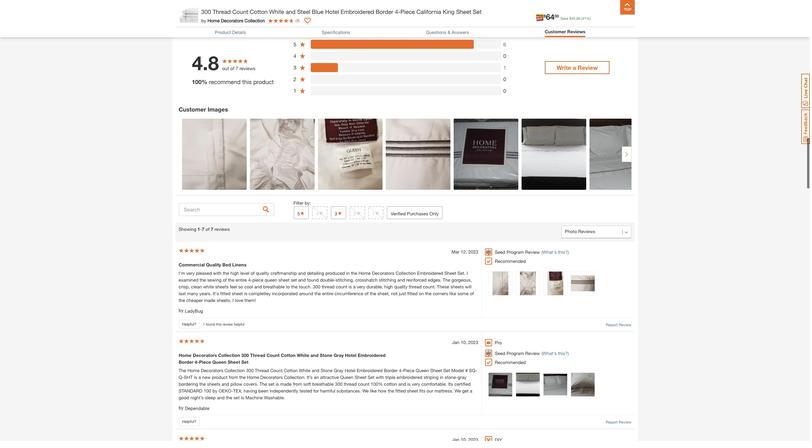 Task type: locate. For each thing, give the bounding box(es) containing it.
from down the collection.
[[293, 381, 302, 387]]

2 vertical spatial very
[[412, 381, 420, 387]]

by up sleep
[[212, 388, 217, 394]]

customer reviews down save
[[545, 29, 585, 34]]

1 we from the left
[[362, 388, 369, 394]]

0 horizontal spatial 3
[[293, 64, 296, 71]]

1 vertical spatial recommended
[[495, 360, 526, 365]]

00 left save
[[555, 13, 559, 18]]

1 horizontal spatial this
[[242, 78, 252, 86]]

a inside "commercial quality bed linens i'm very pleased with the high level of quality craftmanship and detailing produced in the home decorators collection embroidered sheet set.  i examined the sewing of the entire 4-piece queen sheet set and found double-stitching, crosshatch stitching and reinforced edges.  the gorgeous, crisp, clean white sheets feel so cool and breathable to the touch.  300 thread count is a very durable, high quality thread count.  these sheets will last many years.  it's fitted sheet is completley incorporated around the entire circumference of the sheet, not just fitted on the corners like some of the cheaper made sheets.  i love them!"
[[353, 284, 356, 289]]

1 report review button from the top
[[606, 322, 631, 328]]

4.8
[[175, 23, 182, 28], [192, 52, 219, 74]]

0 vertical spatial out
[[183, 23, 190, 28]]

border
[[376, 8, 393, 15], [179, 359, 193, 365], [384, 368, 398, 373]]

3 star icon image from the top
[[299, 64, 306, 71]]

1 2023 from the top
[[468, 249, 478, 255]]

sheet inside "commercial quality bed linens i'm very pleased with the high level of quality craftmanship and detailing produced in the home decorators collection embroidered sheet set.  i examined the sewing of the entire 4-piece queen sheet set and found double-stitching, crosshatch stitching and reinforced edges.  the gorgeous, crisp, clean white sheets feel so cool and breathable to the touch.  300 thread count is a very durable, high quality thread count.  these sheets will last many years.  it's fitted sheet is completley incorporated around the entire circumference of the sheet, not just fitted on the corners like some of the cheaper made sheets.  i love them!"
[[444, 270, 456, 276]]

1 horizontal spatial count
[[358, 381, 369, 387]]

$ left .
[[569, 16, 571, 20]]

4 star icon image from the top
[[299, 76, 306, 82]]

recommended for pro
[[495, 360, 526, 365]]

we
[[362, 388, 369, 394], [455, 388, 461, 394]]

report review for seed program review
[[606, 322, 631, 327]]

1 this?) from the top
[[558, 249, 569, 255]]

is
[[349, 284, 352, 289], [244, 291, 247, 296], [194, 374, 197, 380], [276, 381, 279, 387], [407, 381, 410, 387], [241, 395, 244, 400]]

stone
[[320, 352, 332, 358], [321, 368, 333, 373]]

100 up sleep
[[204, 388, 211, 394]]

-
[[200, 226, 202, 232]]

the up q-
[[179, 368, 186, 373]]

(what's this?) for second (what's this?) link from the top
[[541, 351, 569, 356]]

1 horizontal spatial queen
[[340, 374, 353, 380]]

with up 100%
[[376, 374, 384, 380]]

1 vertical spatial 0
[[503, 76, 506, 82]]

0 horizontal spatial we
[[362, 388, 369, 394]]

1 vertical spatial set
[[268, 381, 274, 387]]

0 vertical spatial (what's this?) link
[[541, 249, 569, 255]]

helpful?
[[182, 322, 196, 327], [182, 419, 196, 424]]

2 2023 from the top
[[468, 340, 478, 345]]

2 report review from the top
[[606, 420, 631, 425]]

breathable
[[263, 284, 285, 289], [312, 381, 334, 387]]

2 vertical spatial thread
[[255, 368, 269, 373]]

helpful? down by dependable
[[182, 419, 196, 424]]

1 program from the top
[[507, 249, 524, 255]]

2023 right 10,
[[468, 340, 478, 345]]

like left some
[[449, 291, 456, 296]]

(what's for second (what's this?) link from the top
[[541, 351, 557, 356]]

piece up "new"
[[199, 359, 211, 365]]

only
[[429, 211, 439, 216]]

0 horizontal spatial 00
[[555, 13, 559, 18]]

very down crosshatch
[[357, 284, 365, 289]]

5 button
[[293, 206, 309, 219]]

count down stitching,
[[336, 284, 347, 289]]

1 vertical spatial sheet
[[232, 291, 243, 296]]

0 vertical spatial report
[[606, 322, 618, 327]]

count inside the home decorators collection 300 thread count cotton white and stone gray hotel embroidered border 4-piece queen sheet set the home decorators collection 300 thread count cotton white and stone gray hotel embroidered border 4-piece queen sheet set model # sg- q-sht is a new product from the home decorators collection. it's an attractive queen sheet set with triple embroidered striping in stone-gray bordering the sheets and pillow covers. the set is made from soft breathable 300 thread count 100% cotton and is very comfortable. its certified standard 100 by oeko-tex, having been independently tested for harmful substances. we like how the fitted sheet fits our mattress. we get a good night's sleep and the set is machine washable.
[[358, 381, 369, 387]]

1 vertical spatial border
[[179, 359, 193, 365]]

fitted up sheets.
[[220, 291, 231, 296]]

breathable up "harmful"
[[312, 381, 334, 387]]

2 vertical spatial border
[[384, 368, 398, 373]]

completley
[[249, 291, 271, 296]]

set up 100%
[[368, 374, 374, 380]]

0 horizontal spatial high
[[230, 270, 239, 276]]

0 vertical spatial 4.8
[[175, 23, 182, 28]]

10,
[[461, 340, 467, 345]]

1 report review from the top
[[606, 322, 631, 327]]

a right the write
[[573, 64, 576, 71]]

2 (what's from the top
[[541, 351, 557, 356]]

customer up 4.8 out of 5
[[175, 12, 203, 20]]

2 report from the top
[[606, 420, 618, 425]]

machine
[[245, 395, 263, 400]]

sheets down gorgeous,
[[450, 284, 464, 289]]

star symbol image inside 4 button
[[319, 211, 324, 215]]

filter
[[293, 200, 303, 206]]

like inside "commercial quality bed linens i'm very pleased with the high level of quality craftmanship and detailing produced in the home decorators collection embroidered sheet set.  i examined the sewing of the entire 4-piece queen sheet set and found double-stitching, crosshatch stitching and reinforced edges.  the gorgeous, crisp, clean white sheets feel so cool and breathable to the touch.  300 thread count is a very durable, high quality thread count.  these sheets will last many years.  it's fitted sheet is completley incorporated around the entire circumference of the sheet, not just fitted on the corners like some of the cheaper made sheets.  i love them!"
[[449, 291, 456, 296]]

the down 'durable,'
[[370, 291, 376, 296]]

mattress.
[[435, 388, 453, 394]]

this?)
[[558, 249, 569, 255], [558, 351, 569, 356]]

set up been
[[268, 381, 274, 387]]

by inside the home decorators collection 300 thread count cotton white and stone gray hotel embroidered border 4-piece queen sheet set the home decorators collection 300 thread count cotton white and stone gray hotel embroidered border 4-piece queen sheet set model # sg- q-sht is a new product from the home decorators collection. it's an attractive queen sheet set with triple embroidered striping in stone-gray bordering the sheets and pillow covers. the set is made from soft breathable 300 thread count 100% cotton and is very comfortable. its certified standard 100 by oeko-tex, having been independently tested for harmful substances. we like how the fitted sheet fits our mattress. we get a good night's sleep and the set is machine washable.
[[212, 388, 217, 394]]

2 horizontal spatial set
[[291, 277, 297, 283]]

#
[[465, 368, 468, 373]]

star symbol image
[[300, 211, 305, 215], [319, 211, 324, 215], [337, 211, 342, 215], [356, 211, 361, 215], [375, 211, 380, 215]]

0 vertical spatial helpful?
[[182, 322, 196, 327]]

2 star icon image from the top
[[299, 53, 306, 59]]

quality
[[206, 262, 221, 267]]

1 (what's from the top
[[541, 249, 557, 255]]

1 0 from the top
[[503, 53, 506, 59]]

1 vertical spatial cotton
[[281, 352, 296, 358]]

1 vertical spatial quality
[[394, 284, 408, 289]]

4- inside "commercial quality bed linens i'm very pleased with the high level of quality craftmanship and detailing produced in the home decorators collection embroidered sheet set.  i examined the sewing of the entire 4-piece queen sheet set and found double-stitching, crosshatch stitching and reinforced edges.  the gorgeous, crisp, clean white sheets feel so cool and breathable to the touch.  300 thread count is a very durable, high quality thread count.  these sheets will last many years.  it's fitted sheet is completley incorporated around the entire circumference of the sheet, not just fitted on the corners like some of the cheaper made sheets.  i love them!"
[[248, 277, 252, 283]]

4.8 for 4.8
[[192, 52, 219, 74]]

high down linens at left bottom
[[230, 270, 239, 276]]

star icon image for 4
[[299, 53, 306, 59]]

fitted left on
[[407, 291, 418, 296]]

product down out of 7 reviews
[[253, 78, 274, 86]]

review
[[578, 64, 598, 71], [525, 249, 540, 255], [619, 322, 631, 327], [525, 351, 540, 356], [619, 420, 631, 425]]

entire down double-
[[322, 291, 333, 296]]

jan 10, 2023
[[452, 340, 478, 345]]

4 star symbol image from the left
[[356, 211, 361, 215]]

1 vertical spatial seed
[[495, 351, 505, 356]]

3 star symbol image from the left
[[337, 211, 342, 215]]

( 7 )
[[296, 18, 299, 22]]

star symbol image for 4
[[319, 211, 324, 215]]

very
[[186, 270, 195, 276], [357, 284, 365, 289], [412, 381, 420, 387]]

2 horizontal spatial 5
[[297, 211, 300, 216]]

the up been
[[260, 381, 267, 387]]

set
[[473, 8, 482, 15], [241, 359, 248, 365], [443, 368, 450, 373], [368, 374, 374, 380]]

durable,
[[367, 284, 383, 289]]

report review for pro
[[606, 420, 631, 425]]

piece left 'california'
[[400, 8, 415, 15]]

0 horizontal spatial in
[[346, 270, 350, 276]]

report review
[[606, 322, 631, 327], [606, 420, 631, 425]]

the up these
[[443, 277, 450, 283]]

0 horizontal spatial 4.8
[[175, 23, 182, 28]]

commercial
[[179, 262, 205, 267]]

reviews down .
[[567, 29, 585, 34]]

1 (what's this?) from the top
[[541, 249, 569, 255]]

star symbol image inside '5' button
[[300, 211, 305, 215]]

home
[[208, 18, 220, 23], [359, 270, 371, 276], [179, 352, 192, 358], [187, 368, 200, 373], [247, 374, 259, 380]]

1 vertical spatial report review button
[[606, 419, 631, 425]]

embroidered up edges.
[[417, 270, 443, 276]]

report review button for pro
[[606, 419, 631, 425]]

0 horizontal spatial customer reviews
[[175, 12, 228, 20]]

4 inside 4 button
[[316, 211, 319, 216]]

3 0 from the top
[[503, 88, 506, 94]]

customer down "$ 64 00"
[[545, 29, 566, 34]]

1 horizontal spatial 100
[[204, 388, 211, 394]]

recommended for seed program review
[[495, 258, 526, 264]]

1 vertical spatial product
[[212, 374, 228, 380]]

review inside write a review button
[[578, 64, 598, 71]]

5
[[196, 23, 199, 28], [293, 41, 296, 47], [297, 211, 300, 216]]

Search text field
[[179, 203, 274, 216]]

reviews up (7)
[[204, 12, 228, 20]]

sheet up substances.
[[355, 374, 366, 380]]

1 horizontal spatial sheet
[[278, 277, 290, 283]]

star symbol image inside 3 button
[[337, 211, 342, 215]]

in left stone-
[[440, 374, 443, 380]]

1 helpful? button from the top
[[179, 319, 200, 329]]

reviews up 100 % recommend this product
[[240, 66, 255, 71]]

queen
[[212, 359, 226, 365], [416, 368, 429, 373], [340, 374, 353, 380]]

0 horizontal spatial this
[[216, 322, 222, 326]]

fitted down cotton
[[395, 388, 406, 394]]

( left )
[[296, 18, 297, 22]]

sheets inside the home decorators collection 300 thread count cotton white and stone gray hotel embroidered border 4-piece queen sheet set the home decorators collection 300 thread count cotton white and stone gray hotel embroidered border 4-piece queen sheet set model # sg- q-sht is a new product from the home decorators collection. it's an attractive queen sheet set with triple embroidered striping in stone-gray bordering the sheets and pillow covers. the set is made from soft breathable 300 thread count 100% cotton and is very comfortable. its certified standard 100 by oeko-tex, having been independently tested for harmful substances. we like how the fitted sheet fits our mattress. we get a good night's sleep and the set is machine washable.
[[207, 381, 220, 387]]

1 vertical spatial the
[[179, 368, 186, 373]]

customer reviews up 4.8 out of 5
[[175, 12, 228, 20]]

4- up cool
[[248, 277, 252, 283]]

sheets down "new"
[[207, 381, 220, 387]]

0 vertical spatial count
[[336, 284, 347, 289]]

2 seed program review from the top
[[495, 351, 540, 356]]

made down years.
[[204, 298, 215, 303]]

%)
[[586, 16, 591, 20]]

queen up oeko-
[[212, 359, 226, 365]]

set right "king"
[[473, 8, 482, 15]]

the inside "commercial quality bed linens i'm very pleased with the high level of quality craftmanship and detailing produced in the home decorators collection embroidered sheet set.  i examined the sewing of the entire 4-piece queen sheet set and found double-stitching, crosshatch stitching and reinforced edges.  the gorgeous, crisp, clean white sheets feel so cool and breathable to the touch.  300 thread count is a very durable, high quality thread count.  these sheets will last many years.  it's fitted sheet is completley incorporated around the entire circumference of the sheet, not just fitted on the corners like some of the cheaper made sheets.  i love them!"
[[443, 277, 450, 283]]

this down out of 7 reviews
[[242, 78, 252, 86]]

set down tex,
[[234, 395, 240, 400]]

piece up embroidered
[[403, 368, 414, 373]]

breathable inside "commercial quality bed linens i'm very pleased with the high level of quality craftmanship and detailing produced in the home decorators collection embroidered sheet set.  i examined the sewing of the entire 4-piece queen sheet set and found double-stitching, crosshatch stitching and reinforced edges.  the gorgeous, crisp, clean white sheets feel so cool and breathable to the touch.  300 thread count is a very durable, high quality thread count.  these sheets will last many years.  it's fitted sheet is completley incorporated around the entire circumference of the sheet, not just fitted on the corners like some of the cheaper made sheets.  i love them!"
[[263, 284, 285, 289]]

100 inside the home decorators collection 300 thread count cotton white and stone gray hotel embroidered border 4-piece queen sheet set the home decorators collection 300 thread count cotton white and stone gray hotel embroidered border 4-piece queen sheet set model # sg- q-sht is a new product from the home decorators collection. it's an attractive queen sheet set with triple embroidered striping in stone-gray bordering the sheets and pillow covers. the set is made from soft breathable 300 thread count 100% cotton and is very comfortable. its certified standard 100 by oeko-tex, having been independently tested for harmful substances. we like how the fitted sheet fits our mattress. we get a good night's sleep and the set is machine washable.
[[204, 388, 211, 394]]

00 inside "$ 64 00"
[[555, 13, 559, 18]]

very up fits
[[412, 381, 420, 387]]

thread up substances.
[[344, 381, 357, 387]]

1 vertical spatial seed program review
[[495, 351, 540, 356]]

product image image
[[177, 3, 198, 24]]

1 vertical spatial made
[[280, 381, 292, 387]]

0 horizontal spatial product
[[212, 374, 228, 380]]

star symbol image left 1 button
[[356, 211, 361, 215]]

showing
[[179, 226, 196, 232]]

found down detailing
[[307, 277, 319, 283]]

1 inside button
[[372, 211, 375, 216]]

2 program from the top
[[507, 351, 524, 356]]

thread
[[213, 8, 231, 15], [250, 352, 265, 358], [255, 368, 269, 373]]

white
[[269, 8, 284, 15], [297, 352, 309, 358], [299, 368, 311, 373]]

years.
[[199, 291, 212, 296]]

customer
[[175, 12, 203, 20], [545, 29, 566, 34], [179, 106, 206, 113]]

count.
[[423, 284, 436, 289]]

0 horizontal spatial out
[[183, 23, 190, 28]]

the down cotton
[[388, 388, 394, 394]]

report
[[606, 322, 618, 327], [606, 420, 618, 425]]

many
[[187, 291, 198, 296]]

1 star symbol image from the left
[[300, 211, 305, 215]]

5 star symbol image from the left
[[375, 211, 380, 215]]

0 vertical spatial 4
[[293, 53, 296, 59]]

star icon image for 2
[[299, 76, 306, 82]]

helpful? button down "by ladybug"
[[179, 319, 200, 329]]

0 vertical spatial breathable
[[263, 284, 285, 289]]

star symbol image right 2 button
[[375, 211, 380, 215]]

found inside "commercial quality bed linens i'm very pleased with the high level of quality craftmanship and detailing produced in the home decorators collection embroidered sheet set.  i examined the sewing of the entire 4-piece queen sheet set and found double-stitching, crosshatch stitching and reinforced edges.  the gorgeous, crisp, clean white sheets feel so cool and breathable to the touch.  300 thread count is a very durable, high quality thread count.  these sheets will last many years.  it's fitted sheet is completley incorporated around the entire circumference of the sheet, not just fitted on the corners like some of the cheaper made sheets.  i love them!"
[[307, 277, 319, 283]]

seed program review
[[495, 249, 540, 255], [495, 351, 540, 356]]

star icon image for 3
[[299, 64, 306, 71]]

0 vertical spatial sheet
[[278, 277, 290, 283]]

from up pillow
[[229, 374, 238, 380]]

fitted
[[220, 291, 231, 296], [407, 291, 418, 296], [395, 388, 406, 394]]

1 recommended from the top
[[495, 258, 526, 264]]

2 report review button from the top
[[606, 419, 631, 425]]

0 horizontal spatial like
[[370, 388, 377, 394]]

covers.
[[244, 381, 258, 387]]

incorporated
[[272, 291, 298, 296]]

4.8 out of 5
[[175, 23, 199, 28]]

0 vertical spatial border
[[376, 8, 393, 15]]

%
[[202, 78, 207, 86]]

questions & answers button
[[426, 29, 469, 35], [426, 29, 469, 35]]

star symbol image inside 1 button
[[375, 211, 380, 215]]

0 horizontal spatial made
[[204, 298, 215, 303]]

2 star symbol image from the left
[[319, 211, 324, 215]]

1 horizontal spatial we
[[455, 388, 461, 394]]

is down tex,
[[241, 395, 244, 400]]

a up circumference
[[353, 284, 356, 289]]

the down "new"
[[199, 381, 206, 387]]

1 button
[[368, 206, 384, 219]]

1 horizontal spatial reviews
[[240, 66, 255, 71]]

by left ladybug button in the left bottom of the page
[[179, 308, 184, 313]]

helpful? down "by ladybug"
[[182, 322, 196, 327]]

0 vertical spatial report review button
[[606, 322, 631, 328]]

0 horizontal spatial count
[[336, 284, 347, 289]]

1 horizontal spatial high
[[384, 284, 393, 289]]

breathable inside the home decorators collection 300 thread count cotton white and stone gray hotel embroidered border 4-piece queen sheet set the home decorators collection 300 thread count cotton white and stone gray hotel embroidered border 4-piece queen sheet set model # sg- q-sht is a new product from the home decorators collection. it's an attractive queen sheet set with triple embroidered striping in stone-gray bordering the sheets and pillow covers. the set is made from soft breathable 300 thread count 100% cotton and is very comfortable. its certified standard 100 by oeko-tex, having been independently tested for harmful substances. we like how the fitted sheet fits our mattress. we get a good night's sleep and the set is machine washable.
[[312, 381, 334, 387]]

customer reviews
[[175, 12, 228, 20], [545, 29, 585, 34]]

(7)
[[228, 23, 232, 28]]

sheet
[[456, 8, 471, 15], [444, 270, 456, 276], [228, 359, 240, 365], [430, 368, 442, 373], [355, 374, 366, 380]]

customer left images
[[179, 106, 206, 113]]

set down craftmanship on the left bottom of the page
[[291, 277, 297, 283]]

1 vertical spatial with
[[376, 374, 384, 380]]

program for second (what's this?) link from the top
[[507, 351, 524, 356]]

reviews down search text box
[[215, 226, 230, 232]]

queen up striping
[[416, 368, 429, 373]]

high down stitching
[[384, 284, 393, 289]]

helpful? for first helpful? button from the bottom of the page
[[182, 419, 196, 424]]

2 horizontal spatial the
[[443, 277, 450, 283]]

queen up substances.
[[340, 374, 353, 380]]

0 horizontal spatial breathable
[[263, 284, 285, 289]]

0 vertical spatial reviews
[[204, 12, 228, 20]]

reinforced
[[406, 277, 427, 283]]

sheet down craftmanship on the left bottom of the page
[[278, 277, 290, 283]]

product
[[215, 29, 231, 35]]

1 vertical spatial piece
[[199, 359, 211, 365]]

soft
[[303, 381, 311, 387]]

2 helpful? from the top
[[182, 419, 196, 424]]

helpful? for second helpful? button from the bottom
[[182, 322, 196, 327]]

1 star icon image from the top
[[299, 41, 306, 47]]

0 horizontal spatial $
[[544, 13, 546, 18]]

0 horizontal spatial reviews
[[215, 226, 230, 232]]

2 seed from the top
[[495, 351, 505, 356]]

star symbol image inside 2 button
[[356, 211, 361, 215]]

is down cool
[[244, 291, 247, 296]]

1 vertical spatial (what's this?) link
[[541, 350, 569, 357]]

1 horizontal spatial 4
[[316, 211, 319, 216]]

0 vertical spatial 2023
[[468, 249, 478, 255]]

2 0 from the top
[[503, 76, 506, 82]]

1 vertical spatial 4
[[316, 211, 319, 216]]

1 report from the top
[[606, 322, 618, 327]]

star icon image for 5
[[299, 41, 306, 47]]

fitted inside the home decorators collection 300 thread count cotton white and stone gray hotel embroidered border 4-piece queen sheet set the home decorators collection 300 thread count cotton white and stone gray hotel embroidered border 4-piece queen sheet set model # sg- q-sht is a new product from the home decorators collection. it's an attractive queen sheet set with triple embroidered striping in stone-gray bordering the sheets and pillow covers. the set is made from soft breathable 300 thread count 100% cotton and is very comfortable. its certified standard 100 by oeko-tex, having been independently tested for harmful substances. we like how the fitted sheet fits our mattress. we get a good night's sleep and the set is machine washable.
[[395, 388, 406, 394]]

by for by home decorators collection
[[201, 18, 206, 23]]

entire up so
[[236, 277, 247, 283]]

star symbol image left 2 button
[[337, 211, 342, 215]]

in up stitching,
[[346, 270, 350, 276]]

0 vertical spatial made
[[204, 298, 215, 303]]

with
[[213, 270, 222, 276], [376, 374, 384, 380]]

i left love
[[233, 298, 234, 303]]

2
[[293, 76, 296, 82], [353, 211, 356, 216]]

quality up the piece
[[256, 270, 269, 276]]

breathable down queen
[[263, 284, 285, 289]]

5 star icon image from the top
[[299, 88, 306, 94]]

(what's this?) link
[[541, 249, 569, 255], [541, 350, 569, 357]]

purchases
[[407, 211, 428, 216]]

2 inside button
[[353, 211, 356, 216]]

4
[[293, 53, 296, 59], [316, 211, 319, 216]]

0 horizontal spatial thread
[[322, 284, 335, 289]]

by right product image
[[201, 18, 206, 23]]

1 vertical spatial stone
[[321, 368, 333, 373]]

0 horizontal spatial 5
[[196, 23, 199, 28]]

in inside "commercial quality bed linens i'm very pleased with the high level of quality craftmanship and detailing produced in the home decorators collection embroidered sheet set.  i examined the sewing of the entire 4-piece queen sheet set and found double-stitching, crosshatch stitching and reinforced edges.  the gorgeous, crisp, clean white sheets feel so cool and breathable to the touch.  300 thread count is a very durable, high quality thread count.  these sheets will last many years.  it's fitted sheet is completley incorporated around the entire circumference of the sheet, not just fitted on the corners like some of the cheaper made sheets.  i love them!"
[[346, 270, 350, 276]]

blue
[[312, 8, 324, 15]]

found left review
[[206, 322, 215, 326]]

from
[[229, 374, 238, 380], [293, 381, 302, 387]]

2 (what's this?) link from the top
[[541, 350, 569, 357]]

fits
[[419, 388, 425, 394]]

1 horizontal spatial 3
[[335, 211, 337, 216]]

1 horizontal spatial very
[[357, 284, 365, 289]]

program for first (what's this?) link from the top
[[507, 249, 524, 255]]

2 horizontal spatial sheet
[[407, 388, 418, 394]]

0 vertical spatial entire
[[236, 277, 247, 283]]

2 horizontal spatial fitted
[[407, 291, 418, 296]]

hotel
[[325, 8, 339, 15], [345, 352, 357, 358], [345, 368, 355, 373]]

5 inside button
[[297, 211, 300, 216]]

get
[[462, 388, 469, 394]]

circumference
[[335, 291, 363, 296]]

helpful? button down by dependable
[[179, 417, 200, 426]]

seed
[[495, 249, 505, 255], [495, 351, 505, 356]]

made inside "commercial quality bed linens i'm very pleased with the high level of quality craftmanship and detailing produced in the home decorators collection embroidered sheet set.  i examined the sewing of the entire 4-piece queen sheet set and found double-stitching, crosshatch stitching and reinforced edges.  the gorgeous, crisp, clean white sheets feel so cool and breathable to the touch.  300 thread count is a very durable, high quality thread count.  these sheets will last many years.  it's fitted sheet is completley incorporated around the entire circumference of the sheet, not just fitted on the corners like some of the cheaper made sheets.  i love them!"
[[204, 298, 215, 303]]

1 horizontal spatial out
[[222, 66, 229, 71]]

dependable button
[[185, 405, 209, 412]]

star symbol image left 3 button
[[319, 211, 324, 215]]

1 seed program review from the top
[[495, 249, 540, 255]]

the up the feel
[[228, 277, 234, 283]]

41
[[582, 16, 586, 20]]

so
[[238, 284, 243, 289]]

report for seed program review
[[606, 322, 618, 327]]

0 vertical spatial 0
[[503, 53, 506, 59]]

count
[[336, 284, 347, 289], [358, 381, 369, 387]]

like inside the home decorators collection 300 thread count cotton white and stone gray hotel embroidered border 4-piece queen sheet set the home decorators collection 300 thread count cotton white and stone gray hotel embroidered border 4-piece queen sheet set model # sg- q-sht is a new product from the home decorators collection. it's an attractive queen sheet set with triple embroidered striping in stone-gray bordering the sheets and pillow covers. the set is made from soft breathable 300 thread count 100% cotton and is very comfortable. its certified standard 100 by oeko-tex, having been independently tested for harmful substances. we like how the fitted sheet fits our mattress. we get a good night's sleep and the set is machine washable.
[[370, 388, 377, 394]]

1 vertical spatial gray
[[334, 368, 343, 373]]

with up sewing
[[213, 270, 222, 276]]

with inside the home decorators collection 300 thread count cotton white and stone gray hotel embroidered border 4-piece queen sheet set the home decorators collection 300 thread count cotton white and stone gray hotel embroidered border 4-piece queen sheet set model # sg- q-sht is a new product from the home decorators collection. it's an attractive queen sheet set with triple embroidered striping in stone-gray bordering the sheets and pillow covers. the set is made from soft breathable 300 thread count 100% cotton and is very comfortable. its certified standard 100 by oeko-tex, having been independently tested for harmful substances. we like how the fitted sheet fits our mattress. we get a good night's sleep and the set is machine washable.
[[376, 374, 384, 380]]

steel
[[297, 8, 310, 15]]

helpful? button
[[179, 319, 200, 329], [179, 417, 200, 426]]

1 helpful? from the top
[[182, 322, 196, 327]]

2 this?) from the top
[[558, 351, 569, 356]]

star icon image
[[299, 41, 306, 47], [299, 53, 306, 59], [299, 64, 306, 71], [299, 76, 306, 82], [299, 88, 306, 94]]

2 recommended from the top
[[495, 360, 526, 365]]

sheet left set.
[[444, 270, 456, 276]]

by for by dependable
[[179, 405, 184, 410]]

1 vertical spatial 3
[[335, 211, 337, 216]]

verified purchases only
[[391, 211, 439, 216]]

i right set.
[[467, 270, 468, 276]]

1 horizontal spatial i
[[467, 270, 468, 276]]

2 (what's this?) from the top
[[541, 351, 569, 356]]

very inside the home decorators collection 300 thread count cotton white and stone gray hotel embroidered border 4-piece queen sheet set the home decorators collection 300 thread count cotton white and stone gray hotel embroidered border 4-piece queen sheet set model # sg- q-sht is a new product from the home decorators collection. it's an attractive queen sheet set with triple embroidered striping in stone-gray bordering the sheets and pillow covers. the set is made from soft breathable 300 thread count 100% cotton and is very comfortable. its certified standard 100 by oeko-tex, having been independently tested for harmful substances. we like how the fitted sheet fits our mattress. we get a good night's sleep and the set is machine washable.
[[412, 381, 420, 387]]

count
[[232, 8, 248, 15], [267, 352, 280, 358], [270, 368, 283, 373]]

set.
[[457, 270, 465, 276]]

1 seed from the top
[[495, 249, 505, 255]]

an
[[314, 374, 319, 380]]

by inside "by ladybug"
[[179, 308, 184, 313]]

by inside by dependable
[[179, 405, 184, 410]]

jan
[[452, 340, 459, 345]]

1 vertical spatial out
[[222, 66, 229, 71]]

1 vertical spatial 4.8
[[192, 52, 219, 74]]

sg-
[[469, 368, 477, 373]]

(what's this?) for first (what's this?) link from the top
[[541, 249, 569, 255]]

1 vertical spatial 2
[[353, 211, 356, 216]]

this?) for second (what's this?) link from the top
[[558, 351, 569, 356]]

2 vertical spatial count
[[270, 368, 283, 373]]

made up independently
[[280, 381, 292, 387]]

display image
[[304, 18, 311, 24]]



Task type: vqa. For each thing, say whether or not it's contained in the screenshot.
the topmost The Hotel
yes



Task type: describe. For each thing, give the bounding box(es) containing it.
how
[[378, 388, 387, 394]]

feel
[[230, 284, 237, 289]]

is right sht
[[194, 374, 197, 380]]

sheet up pillow
[[228, 359, 240, 365]]

having
[[244, 388, 257, 394]]

2 vertical spatial piece
[[403, 368, 414, 373]]

0 vertical spatial customer reviews
[[175, 12, 228, 20]]

collection.
[[284, 374, 306, 380]]

white
[[203, 284, 214, 289]]

standard
[[179, 388, 202, 394]]

2 vertical spatial hotel
[[345, 368, 355, 373]]

the down count.
[[425, 291, 432, 296]]

)
[[299, 18, 299, 22]]

1 vertical spatial this
[[216, 322, 222, 326]]

king
[[443, 8, 455, 15]]

0 horizontal spatial (
[[296, 18, 297, 22]]

customer images
[[179, 106, 228, 113]]

bordering
[[179, 381, 198, 387]]

by ladybug
[[179, 308, 203, 314]]

our
[[427, 388, 433, 394]]

0 vertical spatial count
[[232, 8, 248, 15]]

examined
[[179, 277, 198, 283]]

2 button
[[350, 206, 365, 219]]

mar
[[452, 249, 459, 255]]

certified
[[454, 381, 471, 387]]

2 horizontal spatial thread
[[409, 284, 422, 289]]

is up independently
[[276, 381, 279, 387]]

ladybug
[[185, 308, 203, 314]]

this?) for first (what's this?) link from the top
[[558, 249, 569, 255]]

1 vertical spatial found
[[206, 322, 215, 326]]

decorators inside "commercial quality bed linens i'm very pleased with the high level of quality craftmanship and detailing produced in the home decorators collection embroidered sheet set.  i examined the sewing of the entire 4-piece queen sheet set and found double-stitching, crosshatch stitching and reinforced edges.  the gorgeous, crisp, clean white sheets feel so cool and breathable to the touch.  300 thread count is a very durable, high quality thread count.  these sheets will last many years.  it's fitted sheet is completley incorporated around the entire circumference of the sheet, not just fitted on the corners like some of the cheaper made sheets.  i love them!"
[[372, 270, 394, 276]]

save $ 45 . 00 ( 41 %)
[[561, 16, 591, 20]]

0 vertical spatial reviews
[[240, 66, 255, 71]]

0 vertical spatial 5
[[196, 23, 199, 28]]

0 vertical spatial piece
[[400, 8, 415, 15]]

0 vertical spatial i
[[467, 270, 468, 276]]

seed program review for second (what's this?) link from the top
[[495, 351, 540, 356]]

write a review
[[557, 64, 598, 71]]

1 vertical spatial i
[[233, 298, 234, 303]]

corners
[[433, 291, 448, 296]]

0 vertical spatial cotton
[[250, 8, 268, 15]]

sewing
[[207, 277, 222, 283]]

set inside "commercial quality bed linens i'm very pleased with the high level of quality craftmanship and detailing produced in the home decorators collection embroidered sheet set.  i examined the sewing of the entire 4-piece queen sheet set and found double-stitching, crosshatch stitching and reinforced edges.  the gorgeous, crisp, clean white sheets feel so cool and breathable to the touch.  300 thread count is a very durable, high quality thread count.  these sheets will last many years.  it's fitted sheet is completley incorporated around the entire circumference of the sheet, not just fitted on the corners like some of the cheaper made sheets.  i love them!"
[[291, 277, 297, 283]]

0 for 2
[[503, 76, 506, 82]]

oeko-
[[219, 388, 233, 394]]

crisp,
[[179, 284, 190, 289]]

images
[[208, 106, 228, 113]]

showing 1 - 7 of 7 reviews
[[179, 226, 230, 232]]

0 vertical spatial hotel
[[325, 8, 339, 15]]

set up stone-
[[443, 368, 450, 373]]

on
[[419, 291, 424, 296]]

0 vertical spatial 100
[[192, 78, 202, 86]]

count inside "commercial quality bed linens i'm very pleased with the high level of quality craftmanship and detailing produced in the home decorators collection embroidered sheet set.  i examined the sewing of the entire 4-piece queen sheet set and found double-stitching, crosshatch stitching and reinforced edges.  the gorgeous, crisp, clean white sheets feel so cool and breathable to the touch.  300 thread count is a very durable, high quality thread count.  these sheets will last many years.  it's fitted sheet is completley incorporated around the entire circumference of the sheet, not just fitted on the corners like some of the cheaper made sheets.  i love them!"
[[336, 284, 347, 289]]

0 vertical spatial quality
[[256, 270, 269, 276]]

a left "new"
[[198, 374, 201, 380]]

write
[[557, 64, 571, 71]]

commercial quality bed linens i'm very pleased with the high level of quality craftmanship and detailing produced in the home decorators collection embroidered sheet set.  i examined the sewing of the entire 4-piece queen sheet set and found double-stitching, crosshatch stitching and reinforced edges.  the gorgeous, crisp, clean white sheets feel so cool and breathable to the touch.  300 thread count is a very durable, high quality thread count.  these sheets will last many years.  it's fitted sheet is completley incorporated around the entire circumference of the sheet, not just fitted on the corners like some of the cheaper made sheets.  i love them!
[[179, 262, 474, 303]]

top button
[[620, 0, 635, 15]]

$ inside "$ 64 00"
[[544, 13, 546, 18]]

review
[[223, 322, 233, 326]]

save
[[561, 16, 568, 20]]

made inside the home decorators collection 300 thread count cotton white and stone gray hotel embroidered border 4-piece queen sheet set the home decorators collection 300 thread count cotton white and stone gray hotel embroidered border 4-piece queen sheet set model # sg- q-sht is a new product from the home decorators collection. it's an attractive queen sheet set with triple embroidered striping in stone-gray bordering the sheets and pillow covers. the set is made from soft breathable 300 thread count 100% cotton and is very comfortable. its certified standard 100 by oeko-tex, having been independently tested for harmful substances. we like how the fitted sheet fits our mattress. we get a good night's sleep and the set is machine washable.
[[280, 381, 292, 387]]

comfortable.
[[421, 381, 447, 387]]

0 vertical spatial this
[[242, 78, 252, 86]]

0 vertical spatial 3
[[293, 64, 296, 71]]

0 horizontal spatial reviews
[[204, 12, 228, 20]]

1 horizontal spatial $
[[569, 16, 571, 20]]

is down embroidered
[[407, 381, 410, 387]]

0 vertical spatial product
[[253, 78, 274, 86]]

bed
[[222, 262, 231, 267]]

craftmanship
[[270, 270, 297, 276]]

by for by ladybug
[[179, 308, 184, 313]]

love
[[235, 298, 243, 303]]

in inside the home decorators collection 300 thread count cotton white and stone gray hotel embroidered border 4-piece queen sheet set the home decorators collection 300 thread count cotton white and stone gray hotel embroidered border 4-piece queen sheet set model # sg- q-sht is a new product from the home decorators collection. it's an attractive queen sheet set with triple embroidered striping in stone-gray bordering the sheets and pillow covers. the set is made from soft breathable 300 thread count 100% cotton and is very comfortable. its certified standard 100 by oeko-tex, having been independently tested for harmful substances. we like how the fitted sheet fits our mattress. we get a good night's sleep and the set is machine washable.
[[440, 374, 443, 380]]

tex,
[[233, 388, 243, 394]]

sheets up it's
[[215, 284, 229, 289]]

with inside "commercial quality bed linens i'm very pleased with the high level of quality craftmanship and detailing produced in the home decorators collection embroidered sheet set.  i examined the sewing of the entire 4-piece queen sheet set and found double-stitching, crosshatch stitching and reinforced edges.  the gorgeous, crisp, clean white sheets feel so cool and breathable to the touch.  300 thread count is a very durable, high quality thread count.  these sheets will last many years.  it's fitted sheet is completley incorporated around the entire circumference of the sheet, not just fitted on the corners like some of the cheaper made sheets.  i love them!"
[[213, 270, 222, 276]]

$ 64 00
[[544, 12, 559, 21]]

the up pillow
[[239, 374, 246, 380]]

1 vertical spatial 5
[[293, 41, 296, 47]]

a right get
[[470, 388, 472, 394]]

the down oeko-
[[226, 395, 232, 400]]

tested
[[300, 388, 312, 394]]

the down pleased
[[200, 277, 206, 283]]

3 inside button
[[335, 211, 337, 216]]

touch.
[[299, 284, 312, 289]]

star symbol image for 3
[[337, 211, 342, 215]]

2 helpful? button from the top
[[179, 417, 200, 426]]

star symbol image for 2
[[356, 211, 361, 215]]

stitching,
[[336, 277, 354, 283]]

home inside "commercial quality bed linens i'm very pleased with the high level of quality craftmanship and detailing produced in the home decorators collection embroidered sheet set.  i examined the sewing of the entire 4-piece queen sheet set and found double-stitching, crosshatch stitching and reinforced edges.  the gorgeous, crisp, clean white sheets feel so cool and breathable to the touch.  300 thread count is a very durable, high quality thread count.  these sheets will last many years.  it's fitted sheet is completley incorporated around the entire circumference of the sheet, not just fitted on the corners like some of the cheaper made sheets.  i love them!"
[[359, 270, 371, 276]]

0 horizontal spatial 2
[[293, 76, 296, 82]]

embroidered inside "commercial quality bed linens i'm very pleased with the high level of quality craftmanship and detailing produced in the home decorators collection embroidered sheet set.  i examined the sewing of the entire 4-piece queen sheet set and found double-stitching, crosshatch stitching and reinforced edges.  the gorgeous, crisp, clean white sheets feel so cool and breathable to the touch.  300 thread count is a very durable, high quality thread count.  these sheets will last many years.  it's fitted sheet is completley incorporated around the entire circumference of the sheet, not just fitted on the corners like some of the cheaper made sheets.  i love them!"
[[417, 270, 443, 276]]

0 horizontal spatial the
[[179, 368, 186, 373]]

report for pro
[[606, 420, 618, 425]]

0 vertical spatial high
[[230, 270, 239, 276]]

a inside button
[[573, 64, 576, 71]]

7 left display image
[[297, 18, 299, 22]]

4- left 'california'
[[395, 8, 400, 15]]

gray
[[458, 374, 466, 380]]

7 up 100 % recommend this product
[[236, 66, 238, 71]]

its
[[448, 381, 453, 387]]

1 vertical spatial from
[[293, 381, 302, 387]]

seed for first (what's this?) link from the top
[[495, 249, 505, 255]]

1 vertical spatial customer
[[545, 29, 566, 34]]

4- up bordering
[[195, 359, 199, 365]]

star symbol image for 5
[[300, 211, 305, 215]]

specifications
[[322, 29, 350, 35]]

last
[[179, 291, 186, 296]]

0 horizontal spatial very
[[186, 270, 195, 276]]

been
[[258, 388, 268, 394]]

2023 for jan 10, 2023
[[468, 340, 478, 345]]

4.8 for 4.8 out of 5
[[175, 23, 182, 28]]

64
[[546, 12, 555, 21]]

set up covers.
[[241, 359, 248, 365]]

sheet up striping
[[430, 368, 442, 373]]

cool
[[244, 284, 253, 289]]

the right around
[[315, 291, 321, 296]]

1 horizontal spatial customer reviews
[[545, 29, 585, 34]]

by dependable
[[179, 405, 209, 411]]

0 for 4
[[503, 53, 506, 59]]

&
[[448, 29, 450, 35]]

cheaper
[[186, 298, 203, 303]]

q-
[[179, 374, 184, 380]]

seed for second (what's this?) link from the top
[[495, 351, 505, 356]]

them!
[[245, 298, 256, 303]]

0 vertical spatial thread
[[213, 8, 231, 15]]

linens
[[232, 262, 246, 267]]

1 vertical spatial reviews
[[567, 29, 585, 34]]

sheet,
[[377, 291, 390, 296]]

1 horizontal spatial quality
[[394, 284, 408, 289]]

i'm
[[179, 270, 185, 276]]

verified purchases only button
[[387, 206, 443, 219]]

2023 for mar 12, 2023
[[468, 249, 478, 255]]

model
[[451, 368, 464, 373]]

1 vertical spatial high
[[384, 284, 393, 289]]

embroidered up the specifications
[[341, 8, 374, 15]]

2 vertical spatial cotton
[[284, 368, 298, 373]]

300 inside "commercial quality bed linens i'm very pleased with the high level of quality craftmanship and detailing produced in the home decorators collection embroidered sheet set.  i examined the sewing of the entire 4-piece queen sheet set and found double-stitching, crosshatch stitching and reinforced edges.  the gorgeous, crisp, clean white sheets feel so cool and breathable to the touch.  300 thread count is a very durable, high quality thread count.  these sheets will last many years.  it's fitted sheet is completley incorporated around the entire circumference of the sheet, not just fitted on the corners like some of the cheaper made sheets.  i love them!"
[[313, 284, 320, 289]]

product inside the home decorators collection 300 thread count cotton white and stone gray hotel embroidered border 4-piece queen sheet set the home decorators collection 300 thread count cotton white and stone gray hotel embroidered border 4-piece queen sheet set model # sg- q-sht is a new product from the home decorators collection. it's an attractive queen sheet set with triple embroidered striping in stone-gray bordering the sheets and pillow covers. the set is made from soft breathable 300 thread count 100% cotton and is very comfortable. its certified standard 100 by oeko-tex, having been independently tested for harmful substances. we like how the fitted sheet fits our mattress. we get a good night's sleep and the set is machine washable.
[[212, 374, 228, 380]]

2 we from the left
[[455, 388, 461, 394]]

1 vertical spatial white
[[297, 352, 309, 358]]

details
[[232, 29, 246, 35]]

star symbol image for 1
[[375, 211, 380, 215]]

embroidered up 100%
[[357, 368, 383, 373]]

feedback link image
[[801, 109, 810, 144]]

0 vertical spatial queen
[[212, 359, 226, 365]]

0 horizontal spatial from
[[229, 374, 238, 380]]

12,
[[461, 249, 467, 255]]

sheet right "king"
[[456, 8, 471, 15]]

for
[[313, 388, 319, 394]]

thread inside the home decorators collection 300 thread count cotton white and stone gray hotel embroidered border 4-piece queen sheet set the home decorators collection 300 thread count cotton white and stone gray hotel embroidered border 4-piece queen sheet set model # sg- q-sht is a new product from the home decorators collection. it's an attractive queen sheet set with triple embroidered striping in stone-gray bordering the sheets and pillow covers. the set is made from soft breathable 300 thread count 100% cotton and is very comfortable. its certified standard 100 by oeko-tex, having been independently tested for harmful substances. we like how the fitted sheet fits our mattress. we get a good night's sleep and the set is machine washable.
[[344, 381, 357, 387]]

questions & answers
[[426, 29, 469, 35]]

sheet inside the home decorators collection 300 thread count cotton white and stone gray hotel embroidered border 4-piece queen sheet set the home decorators collection 300 thread count cotton white and stone gray hotel embroidered border 4-piece queen sheet set model # sg- q-sht is a new product from the home decorators collection. it's an attractive queen sheet set with triple embroidered striping in stone-gray bordering the sheets and pillow covers. the set is made from soft breathable 300 thread count 100% cotton and is very comfortable. its certified standard 100 by oeko-tex, having been independently tested for harmful substances. we like how the fitted sheet fits our mattress. we get a good night's sleep and the set is machine washable.
[[407, 388, 418, 394]]

1 vertical spatial count
[[267, 352, 280, 358]]

7 right -
[[211, 226, 213, 232]]

pillow
[[231, 381, 242, 387]]

2 vertical spatial set
[[234, 395, 240, 400]]

sheets.
[[217, 298, 231, 303]]

2 vertical spatial customer
[[179, 106, 206, 113]]

double-
[[320, 277, 336, 283]]

collection inside "commercial quality bed linens i'm very pleased with the high level of quality craftmanship and detailing produced in the home decorators collection embroidered sheet set.  i examined the sewing of the entire 4-piece queen sheet set and found double-stitching, crosshatch stitching and reinforced edges.  the gorgeous, crisp, clean white sheets feel so cool and breathable to the touch.  300 thread count is a very durable, high quality thread count.  these sheets will last many years.  it's fitted sheet is completley incorporated around the entire circumference of the sheet, not just fitted on the corners like some of the cheaper made sheets.  i love them!"
[[396, 270, 416, 276]]

1 vertical spatial hotel
[[345, 352, 357, 358]]

1 horizontal spatial 00
[[576, 16, 580, 20]]

home decorators collection 300 thread count cotton white and stone gray hotel embroidered border 4-piece queen sheet set the home decorators collection 300 thread count cotton white and stone gray hotel embroidered border 4-piece queen sheet set model # sg- q-sht is a new product from the home decorators collection. it's an attractive queen sheet set with triple embroidered striping in stone-gray bordering the sheets and pillow covers. the set is made from soft breathable 300 thread count 100% cotton and is very comfortable. its certified standard 100 by oeko-tex, having been independently tested for harmful substances. we like how the fitted sheet fits our mattress. we get a good night's sleep and the set is machine washable.
[[179, 352, 477, 400]]

6
[[503, 41, 506, 47]]

1 vertical spatial very
[[357, 284, 365, 289]]

the up stitching,
[[351, 270, 357, 276]]

0 horizontal spatial sheet
[[232, 291, 243, 296]]

1 found this review helpful
[[203, 322, 245, 326]]

queen
[[265, 277, 277, 283]]

0 for 1
[[503, 88, 506, 94]]

0 horizontal spatial fitted
[[220, 291, 231, 296]]

striping
[[424, 374, 439, 380]]

the right to
[[291, 284, 298, 289]]

(what's for first (what's this?) link from the top
[[541, 249, 557, 255]]

new
[[202, 374, 211, 380]]

0 vertical spatial gray
[[334, 352, 344, 358]]

0 vertical spatial white
[[269, 8, 284, 15]]

7 right showing
[[202, 226, 204, 232]]

will
[[465, 284, 472, 289]]

1 horizontal spatial (
[[581, 16, 582, 20]]

level
[[240, 270, 249, 276]]

embroidered up triple
[[358, 352, 386, 358]]

star icon image for 1
[[299, 88, 306, 94]]

night's
[[190, 395, 204, 400]]

detailing
[[307, 270, 324, 276]]

seed program review for first (what's this?) link from the top
[[495, 249, 540, 255]]

0 vertical spatial customer
[[175, 12, 203, 20]]

to
[[286, 284, 290, 289]]

report review button for seed program review
[[606, 322, 631, 328]]

300 thread count cotton white and steel blue hotel embroidered border 4-piece california king sheet set
[[201, 8, 482, 15]]

is up circumference
[[349, 284, 352, 289]]

2 vertical spatial the
[[260, 381, 267, 387]]

it's
[[307, 374, 313, 380]]

0 vertical spatial stone
[[320, 352, 332, 358]]

2 horizontal spatial queen
[[416, 368, 429, 373]]

100%
[[371, 381, 383, 387]]

1 vertical spatial thread
[[250, 352, 265, 358]]

4- up embroidered
[[399, 368, 403, 373]]

answers
[[452, 29, 469, 35]]

1 vertical spatial entire
[[322, 291, 333, 296]]

1 (what's this?) link from the top
[[541, 249, 569, 255]]

2 vertical spatial white
[[299, 368, 311, 373]]

sht
[[184, 374, 193, 380]]

the down bed
[[223, 270, 229, 276]]

independently
[[270, 388, 298, 394]]

live chat image
[[801, 74, 810, 108]]

pleased
[[196, 270, 212, 276]]

the down "last"
[[179, 298, 185, 303]]



